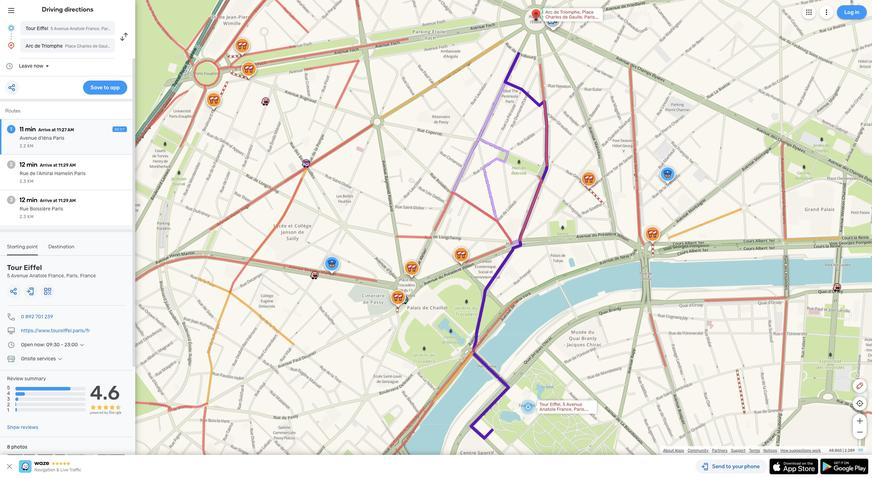 Task type: locate. For each thing, give the bounding box(es) containing it.
0 vertical spatial tour
[[26, 26, 36, 32]]

min
[[25, 126, 36, 133], [27, 161, 37, 169], [27, 196, 37, 204]]

1 vertical spatial km
[[27, 179, 34, 184]]

min right 11
[[25, 126, 36, 133]]

de
[[554, 10, 559, 15], [563, 14, 568, 20], [35, 43, 40, 49], [93, 44, 98, 49], [30, 171, 35, 177]]

review summary
[[7, 376, 46, 382]]

anatole inside tour eiffel, 5 avenue anatole france, paris, france
[[540, 407, 556, 413]]

support
[[732, 449, 746, 454]]

arrive up l'amiral
[[40, 163, 52, 168]]

1 horizontal spatial france,
[[86, 26, 100, 31]]

min up 'boissière' in the top left of the page
[[27, 196, 37, 204]]

12 min arrive at 11:29 am up 'boissière' in the top left of the page
[[20, 196, 76, 204]]

12 down 2.2
[[20, 161, 25, 169]]

0 vertical spatial 2.3
[[20, 179, 26, 184]]

0 horizontal spatial france,
[[48, 273, 65, 279]]

0 vertical spatial charles
[[546, 14, 562, 20]]

11 min arrive at 11:27 am
[[20, 126, 74, 133]]

call image
[[7, 313, 15, 322]]

2 vertical spatial anatole
[[540, 407, 556, 413]]

france inside tour eiffel, 5 avenue anatole france, paris, france
[[540, 412, 554, 418]]

11:29 up hamelin
[[58, 163, 69, 168]]

de inside arc de triomphe place charles de gaulle, paris, paris, france
[[93, 44, 98, 49]]

2 horizontal spatial france,
[[557, 407, 573, 413]]

0 vertical spatial am
[[68, 128, 74, 133]]

eiffel,
[[550, 402, 562, 408]]

eiffel up triomphe
[[37, 26, 48, 32]]

gaulle, inside arc de triomphe, place charles de gaulle, paris, paris, france
[[569, 14, 584, 20]]

am for avenue d'iéna paris
[[68, 128, 74, 133]]

place inside arc de triomphe place charles de gaulle, paris, paris, france
[[65, 44, 76, 49]]

partners
[[713, 449, 728, 454]]

701
[[35, 314, 43, 320]]

1 vertical spatial 12
[[20, 196, 25, 204]]

tour eiffel 5 avenue anatole france, paris, france
[[26, 26, 127, 32], [7, 264, 96, 279]]

paris inside rue boissière paris 2.3 km
[[52, 206, 63, 212]]

tour
[[26, 26, 36, 32], [7, 264, 22, 272], [540, 402, 549, 408]]

2 vertical spatial at
[[53, 199, 57, 203]]

zoom out image
[[856, 429, 865, 437]]

place right triomphe
[[65, 44, 76, 49]]

rue for rue boissière paris
[[20, 206, 29, 212]]

1 2.3 from the top
[[20, 179, 26, 184]]

france inside arc de triomphe, place charles de gaulle, paris, paris, france
[[559, 19, 573, 25]]

am down hamelin
[[69, 199, 76, 203]]

km right 2.2
[[27, 144, 34, 149]]

1 vertical spatial 2
[[7, 402, 10, 408]]

https://www.toureiffel.paris/fr link
[[21, 328, 90, 334]]

5 right eiffel,
[[563, 402, 566, 408]]

partners link
[[713, 449, 728, 454]]

km inside rue boissière paris 2.3 km
[[27, 215, 34, 220]]

at for d'iéna
[[52, 128, 56, 133]]

arrive for de
[[40, 163, 52, 168]]

1 rue from the top
[[20, 171, 29, 177]]

best
[[115, 128, 125, 132]]

2 horizontal spatial tour
[[540, 402, 549, 408]]

min for boissière
[[27, 196, 37, 204]]

suggestions
[[790, 449, 812, 454]]

0 vertical spatial france,
[[86, 26, 100, 31]]

at for de
[[53, 163, 57, 168]]

arc left triomphe,
[[546, 10, 553, 15]]

km up 'boissière' in the top left of the page
[[27, 179, 34, 184]]

am for rue de l'amiral hamelin paris
[[69, 163, 76, 168]]

arc inside arc de triomphe, place charles de gaulle, paris, paris, france
[[546, 10, 553, 15]]

am
[[68, 128, 74, 133], [69, 163, 76, 168], [69, 199, 76, 203]]

paris
[[53, 135, 64, 141], [74, 171, 86, 177], [52, 206, 63, 212]]

1 vertical spatial tour eiffel 5 avenue anatole france, paris, france
[[7, 264, 96, 279]]

2 11:29 from the top
[[58, 199, 69, 203]]

1 vertical spatial paris
[[74, 171, 86, 177]]

at up hamelin
[[53, 163, 57, 168]]

5
[[51, 26, 53, 31], [7, 273, 10, 279], [7, 386, 10, 391], [563, 402, 566, 408]]

clock image
[[5, 62, 14, 71]]

at for boissière
[[53, 199, 57, 203]]

summary
[[24, 376, 46, 382]]

0 vertical spatial gaulle,
[[569, 14, 584, 20]]

terms
[[750, 449, 760, 454]]

place
[[583, 10, 594, 15], [65, 44, 76, 49]]

2 12 min arrive at 11:29 am from the top
[[20, 196, 76, 204]]

at
[[52, 128, 56, 133], [53, 163, 57, 168], [53, 199, 57, 203]]

1 down 4
[[7, 408, 9, 414]]

waze
[[675, 449, 685, 454]]

charles inside arc de triomphe place charles de gaulle, paris, paris, france
[[77, 44, 92, 49]]

0 vertical spatial 11:29
[[58, 163, 69, 168]]

11
[[20, 126, 24, 133]]

at inside "11 min arrive at 11:27 am"
[[52, 128, 56, 133]]

2 inside 5 4 3 2 1
[[7, 402, 10, 408]]

0 vertical spatial 1
[[10, 126, 12, 132]]

0 horizontal spatial gaulle,
[[99, 44, 112, 49]]

triomphe,
[[560, 10, 581, 15]]

11:29 up rue boissière paris 2.3 km
[[58, 199, 69, 203]]

1 vertical spatial 2.3
[[20, 215, 26, 220]]

1 11:29 from the top
[[58, 163, 69, 168]]

paris inside "avenue d'iéna paris 2.2 km"
[[53, 135, 64, 141]]

notices
[[764, 449, 778, 454]]

|
[[843, 449, 844, 454]]

12 for rue boissière paris
[[20, 196, 25, 204]]

12 for rue de l'amiral hamelin paris
[[20, 161, 25, 169]]

1 vertical spatial gaulle,
[[99, 44, 112, 49]]

1 horizontal spatial anatole
[[70, 26, 85, 31]]

1 horizontal spatial 1
[[10, 126, 12, 132]]

2
[[10, 162, 13, 168], [7, 402, 10, 408]]

km
[[27, 144, 34, 149], [27, 179, 34, 184], [27, 215, 34, 220]]

1 vertical spatial anatole
[[29, 273, 47, 279]]

store image
[[7, 355, 15, 364]]

at up rue boissière paris 2.3 km
[[53, 199, 57, 203]]

1 vertical spatial tour
[[7, 264, 22, 272]]

3
[[10, 197, 13, 203], [7, 397, 10, 403]]

tour eiffel 5 avenue anatole france, paris, france down destination button at left
[[7, 264, 96, 279]]

arrive
[[38, 128, 51, 133], [40, 163, 52, 168], [40, 199, 52, 203]]

charles inside arc de triomphe, place charles de gaulle, paris, paris, france
[[546, 14, 562, 20]]

tour right current location icon
[[26, 26, 36, 32]]

&
[[56, 468, 59, 473]]

rue inside rue boissière paris 2.3 km
[[20, 206, 29, 212]]

starting point button
[[7, 244, 38, 256]]

min up l'amiral
[[27, 161, 37, 169]]

1 vertical spatial arc
[[26, 43, 33, 49]]

2 12 from the top
[[20, 196, 25, 204]]

2 km from the top
[[27, 179, 34, 184]]

paris down 11:27
[[53, 135, 64, 141]]

12 up rue boissière paris 2.3 km
[[20, 196, 25, 204]]

0 vertical spatial 12
[[20, 161, 25, 169]]

12 min arrive at 11:29 am
[[20, 161, 76, 169], [20, 196, 76, 204]]

open now: 09:30 - 23:00 button
[[21, 342, 86, 348]]

about waze link
[[664, 449, 685, 454]]

0 vertical spatial 12 min arrive at 11:29 am
[[20, 161, 76, 169]]

routes
[[5, 108, 20, 114]]

5 down review
[[7, 386, 10, 391]]

arrive up d'iéna on the left
[[38, 128, 51, 133]]

am right 11:27
[[68, 128, 74, 133]]

12
[[20, 161, 25, 169], [20, 196, 25, 204]]

0 vertical spatial arc
[[546, 10, 553, 15]]

arc for triomphe,
[[546, 10, 553, 15]]

0 horizontal spatial place
[[65, 44, 76, 49]]

1 left 11
[[10, 126, 12, 132]]

avenue up 2.2
[[20, 135, 37, 141]]

23:00
[[64, 342, 78, 348]]

1 vertical spatial 1
[[7, 408, 9, 414]]

1 vertical spatial 11:29
[[58, 199, 69, 203]]

am up hamelin
[[69, 163, 76, 168]]

2 vertical spatial min
[[27, 196, 37, 204]]

1 vertical spatial at
[[53, 163, 57, 168]]

2 vertical spatial france,
[[557, 407, 573, 413]]

1 vertical spatial arrive
[[40, 163, 52, 168]]

tour down starting point button
[[7, 264, 22, 272]]

1 vertical spatial 12 min arrive at 11:29 am
[[20, 196, 76, 204]]

arc
[[546, 10, 553, 15], [26, 43, 33, 49]]

de inside rue de l'amiral hamelin paris 2.3 km
[[30, 171, 35, 177]]

12 min arrive at 11:29 am up l'amiral
[[20, 161, 76, 169]]

1 vertical spatial eiffel
[[24, 264, 42, 272]]

paris right 'boissière' in the top left of the page
[[52, 206, 63, 212]]

avenue inside "avenue d'iéna paris 2.2 km"
[[20, 135, 37, 141]]

clock image
[[7, 341, 15, 350]]

0 vertical spatial at
[[52, 128, 56, 133]]

3 km from the top
[[27, 215, 34, 220]]

11:29
[[58, 163, 69, 168], [58, 199, 69, 203]]

hamelin
[[54, 171, 73, 177]]

5 inside tour eiffel, 5 avenue anatole france, paris, france
[[563, 402, 566, 408]]

1 vertical spatial charles
[[77, 44, 92, 49]]

11:27
[[57, 128, 67, 133]]

image 2 of tour eiffel, paris image
[[37, 455, 66, 479]]

gaulle, inside arc de triomphe place charles de gaulle, paris, paris, france
[[99, 44, 112, 49]]

at left 11:27
[[52, 128, 56, 133]]

image 4 of tour eiffel, paris image
[[97, 455, 126, 479]]

0 horizontal spatial anatole
[[29, 273, 47, 279]]

0 892 701 239 link
[[21, 314, 53, 320]]

0 vertical spatial paris
[[53, 135, 64, 141]]

1 vertical spatial min
[[27, 161, 37, 169]]

avenue up triomphe
[[54, 26, 69, 31]]

2 vertical spatial km
[[27, 215, 34, 220]]

1 vertical spatial am
[[69, 163, 76, 168]]

avenue inside tour eiffel, 5 avenue anatole france, paris, france
[[567, 402, 583, 408]]

1 vertical spatial place
[[65, 44, 76, 49]]

km down 'boissière' in the top left of the page
[[27, 215, 34, 220]]

rue inside rue de l'amiral hamelin paris 2.3 km
[[20, 171, 29, 177]]

reviews
[[21, 425, 38, 431]]

paris right hamelin
[[74, 171, 86, 177]]

1 vertical spatial rue
[[20, 206, 29, 212]]

photos
[[11, 445, 27, 451]]

place inside arc de triomphe, place charles de gaulle, paris, paris, france
[[583, 10, 594, 15]]

am inside "11 min arrive at 11:27 am"
[[68, 128, 74, 133]]

france, inside tour eiffel, 5 avenue anatole france, paris, france
[[557, 407, 573, 413]]

d'iéna
[[38, 135, 52, 141]]

48.865 | 2.289
[[830, 449, 856, 454]]

km for 12
[[27, 215, 34, 220]]

l'amiral
[[37, 171, 53, 177]]

0 horizontal spatial charles
[[77, 44, 92, 49]]

2 vertical spatial paris
[[52, 206, 63, 212]]

x image
[[5, 463, 14, 471]]

image 1 of tour eiffel, paris image
[[7, 455, 36, 479]]

2 vertical spatial tour
[[540, 402, 549, 408]]

driving directions
[[42, 6, 93, 13]]

computer image
[[7, 327, 15, 336]]

2 horizontal spatial anatole
[[540, 407, 556, 413]]

tour inside tour eiffel, 5 avenue anatole france, paris, france
[[540, 402, 549, 408]]

12 min arrive at 11:29 am for paris
[[20, 196, 76, 204]]

services
[[37, 356, 56, 362]]

2 2.3 from the top
[[20, 215, 26, 220]]

0 horizontal spatial arc
[[26, 43, 33, 49]]

rue left l'amiral
[[20, 171, 29, 177]]

5 down starting point button
[[7, 273, 10, 279]]

0 horizontal spatial 1
[[7, 408, 9, 414]]

0 vertical spatial place
[[583, 10, 594, 15]]

km inside "avenue d'iéna paris 2.2 km"
[[27, 144, 34, 149]]

0 vertical spatial km
[[27, 144, 34, 149]]

11:29 for paris
[[58, 199, 69, 203]]

arrive inside "11 min arrive at 11:27 am"
[[38, 128, 51, 133]]

2 vertical spatial am
[[69, 199, 76, 203]]

arrive up 'boissière' in the top left of the page
[[40, 199, 52, 203]]

gaulle,
[[569, 14, 584, 20], [99, 44, 112, 49]]

place right triomphe,
[[583, 10, 594, 15]]

arc right location image
[[26, 43, 33, 49]]

eiffel down starting point button
[[24, 264, 42, 272]]

1 horizontal spatial gaulle,
[[569, 14, 584, 20]]

show reviews
[[7, 425, 38, 431]]

1 12 from the top
[[20, 161, 25, 169]]

1 12 min arrive at 11:29 am from the top
[[20, 161, 76, 169]]

current location image
[[7, 24, 15, 32]]

notices link
[[764, 449, 778, 454]]

1 km from the top
[[27, 144, 34, 149]]

1 vertical spatial 3
[[7, 397, 10, 403]]

de for triomphe
[[35, 43, 40, 49]]

eiffel
[[37, 26, 48, 32], [24, 264, 42, 272]]

0 vertical spatial min
[[25, 126, 36, 133]]

link image
[[858, 448, 864, 454]]

tour eiffel 5 avenue anatole france, paris, france down directions on the top left of page
[[26, 26, 127, 32]]

tour left eiffel,
[[540, 402, 549, 408]]

1
[[10, 126, 12, 132], [7, 408, 9, 414]]

place for triomphe,
[[583, 10, 594, 15]]

1 horizontal spatial place
[[583, 10, 594, 15]]

1 horizontal spatial charles
[[546, 14, 562, 20]]

france,
[[86, 26, 100, 31], [48, 273, 65, 279], [557, 407, 573, 413]]

open
[[21, 342, 33, 348]]

1 horizontal spatial arc
[[546, 10, 553, 15]]

2 vertical spatial arrive
[[40, 199, 52, 203]]

about
[[664, 449, 675, 454]]

2.3
[[20, 179, 26, 184], [20, 215, 26, 220]]

0 vertical spatial rue
[[20, 171, 29, 177]]

anatole
[[70, 26, 85, 31], [29, 273, 47, 279], [540, 407, 556, 413]]

starting point
[[7, 244, 38, 250]]

navigation
[[34, 468, 55, 473]]

rue left 'boissière' in the top left of the page
[[20, 206, 29, 212]]

0 vertical spatial arrive
[[38, 128, 51, 133]]

0 vertical spatial tour eiffel 5 avenue anatole france, paris, france
[[26, 26, 127, 32]]

paris for 11 min
[[53, 135, 64, 141]]

avenue right eiffel,
[[567, 402, 583, 408]]

0 vertical spatial anatole
[[70, 26, 85, 31]]

2 rue from the top
[[20, 206, 29, 212]]

1 inside 5 4 3 2 1
[[7, 408, 9, 414]]

rue
[[20, 171, 29, 177], [20, 206, 29, 212]]

8 photos
[[7, 445, 27, 451]]



Task type: describe. For each thing, give the bounding box(es) containing it.
paris, inside tour eiffel, 5 avenue anatole france, paris, france
[[574, 407, 586, 413]]

now:
[[34, 342, 45, 348]]

09:30
[[46, 342, 60, 348]]

avenue d'iéna paris 2.2 km
[[20, 135, 64, 149]]

de for l'amiral
[[30, 171, 35, 177]]

onsite
[[21, 356, 36, 362]]

3 inside 5 4 3 2 1
[[7, 397, 10, 403]]

leave
[[19, 63, 32, 69]]

destination button
[[48, 244, 74, 255]]

arrive for boissière
[[40, 199, 52, 203]]

france inside arc de triomphe place charles de gaulle, paris, paris, france
[[137, 44, 150, 49]]

terms link
[[750, 449, 760, 454]]

min for d'iéna
[[25, 126, 36, 133]]

now
[[34, 63, 43, 69]]

11:29 for l'amiral
[[58, 163, 69, 168]]

how
[[781, 449, 789, 454]]

-
[[61, 342, 63, 348]]

paris for 12 min
[[52, 206, 63, 212]]

1 horizontal spatial tour
[[26, 26, 36, 32]]

gaulle, for triomphe,
[[569, 14, 584, 20]]

arc de triomphe, place charles de gaulle, paris, paris, france
[[546, 10, 596, 25]]

community link
[[688, 449, 709, 454]]

chevron down image
[[56, 357, 64, 362]]

1 vertical spatial france,
[[48, 273, 65, 279]]

zoom in image
[[856, 417, 865, 426]]

12 min arrive at 11:29 am for l'amiral
[[20, 161, 76, 169]]

rue boissière paris 2.3 km
[[20, 206, 63, 220]]

directions
[[64, 6, 93, 13]]

2.289
[[845, 449, 856, 454]]

place for triomphe
[[65, 44, 76, 49]]

0 horizontal spatial tour
[[7, 264, 22, 272]]

4.6
[[90, 382, 120, 405]]

min for de
[[27, 161, 37, 169]]

5 inside 5 4 3 2 1
[[7, 386, 10, 391]]

km for 11
[[27, 144, 34, 149]]

onsite services
[[21, 356, 56, 362]]

tour eiffel, 5 avenue anatole france, paris, france
[[540, 402, 586, 418]]

pencil image
[[856, 382, 865, 391]]

gaulle, for triomphe
[[99, 44, 112, 49]]

avenue down starting point button
[[11, 273, 28, 279]]

4
[[7, 391, 10, 397]]

live
[[60, 468, 68, 473]]

892
[[25, 314, 34, 320]]

triomphe
[[41, 43, 63, 49]]

charles for triomphe
[[77, 44, 92, 49]]

2.3 inside rue de l'amiral hamelin paris 2.3 km
[[20, 179, 26, 184]]

rue de l'amiral hamelin paris 2.3 km
[[20, 171, 86, 184]]

destination
[[48, 244, 74, 250]]

0 vertical spatial eiffel
[[37, 26, 48, 32]]

community
[[688, 449, 709, 454]]

starting
[[7, 244, 25, 250]]

how suggestions work link
[[781, 449, 821, 454]]

0 892 701 239
[[21, 314, 53, 320]]

5 4 3 2 1
[[7, 386, 10, 414]]

boissière
[[30, 206, 51, 212]]

https://www.toureiffel.paris/fr
[[21, 328, 90, 334]]

rue for rue de l'amiral hamelin paris
[[20, 171, 29, 177]]

paris inside rue de l'amiral hamelin paris 2.3 km
[[74, 171, 86, 177]]

0 vertical spatial 3
[[10, 197, 13, 203]]

de for triomphe,
[[554, 10, 559, 15]]

2.2
[[20, 144, 26, 149]]

arc de triomphe place charles de gaulle, paris, paris, france
[[26, 43, 150, 49]]

eiffel inside tour eiffel 5 avenue anatole france, paris, france
[[24, 264, 42, 272]]

chevron down image
[[78, 343, 86, 348]]

show
[[7, 425, 20, 431]]

driving
[[42, 6, 63, 13]]

review
[[7, 376, 23, 382]]

onsite services button
[[21, 356, 64, 362]]

0
[[21, 314, 24, 320]]

5 up triomphe
[[51, 26, 53, 31]]

charles for triomphe,
[[546, 14, 562, 20]]

239
[[44, 314, 53, 320]]

point
[[26, 244, 38, 250]]

image 3 of tour eiffel, paris image
[[67, 455, 96, 479]]

am for rue boissière paris
[[69, 199, 76, 203]]

support link
[[732, 449, 746, 454]]

48.865
[[830, 449, 842, 454]]

8
[[7, 445, 10, 451]]

leave now
[[19, 63, 43, 69]]

2.3 inside rue boissière paris 2.3 km
[[20, 215, 26, 220]]

0 vertical spatial 2
[[10, 162, 13, 168]]

location image
[[7, 41, 15, 50]]

about waze community partners support terms notices how suggestions work
[[664, 449, 821, 454]]

arrive for d'iéna
[[38, 128, 51, 133]]

work
[[813, 449, 821, 454]]

km inside rue de l'amiral hamelin paris 2.3 km
[[27, 179, 34, 184]]

navigation & live traffic
[[34, 468, 81, 473]]

open now: 09:30 - 23:00
[[21, 342, 78, 348]]

traffic
[[69, 468, 81, 473]]

arc for triomphe
[[26, 43, 33, 49]]



Task type: vqa. For each thing, say whether or not it's contained in the screenshot.
Choose destination TEXT FIELD
no



